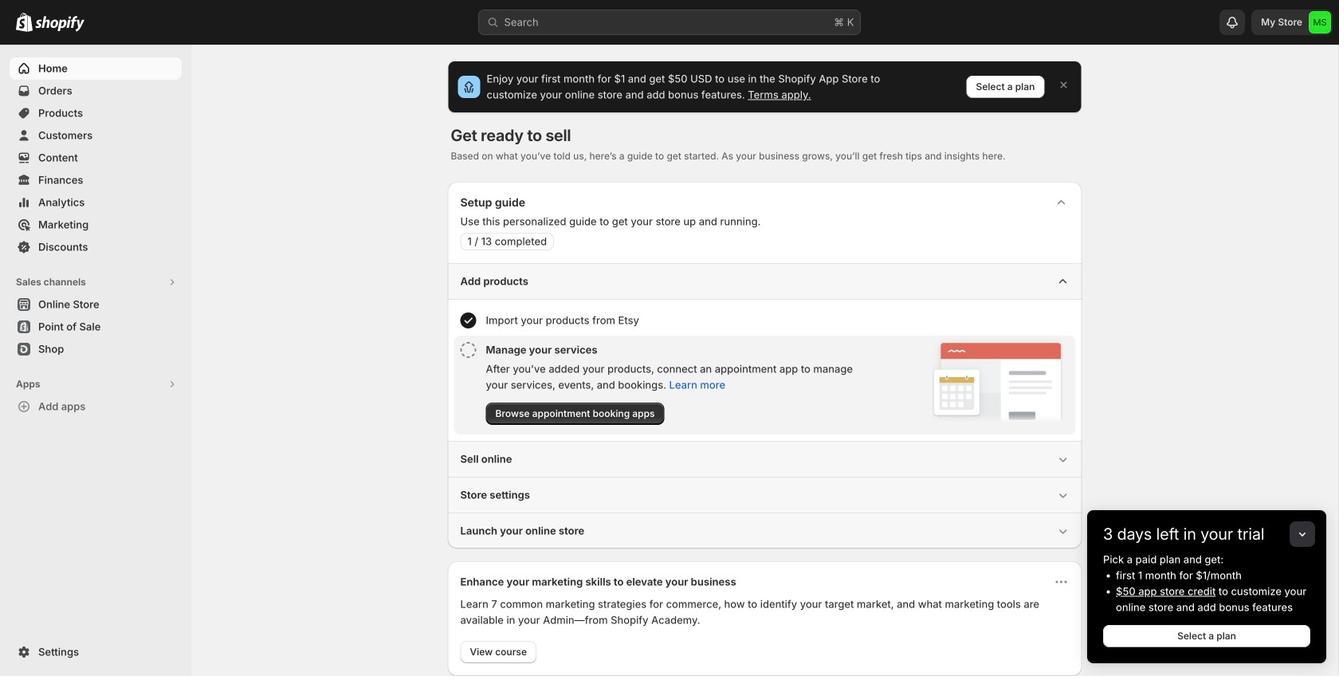 Task type: describe. For each thing, give the bounding box(es) containing it.
setup guide region
[[448, 182, 1082, 549]]

manage your services group
[[454, 336, 1076, 435]]

mark import your products from etsy as not done image
[[460, 313, 476, 328]]

guide categories group
[[448, 263, 1082, 549]]

shopify image
[[35, 16, 85, 32]]



Task type: vqa. For each thing, say whether or not it's contained in the screenshot.
Save Button
no



Task type: locate. For each thing, give the bounding box(es) containing it.
add products group
[[448, 263, 1082, 441]]

shopify image
[[16, 13, 33, 32]]

import your products from etsy group
[[454, 306, 1076, 335]]

mark manage your services as done image
[[460, 342, 476, 358]]

my store image
[[1309, 11, 1331, 33]]



